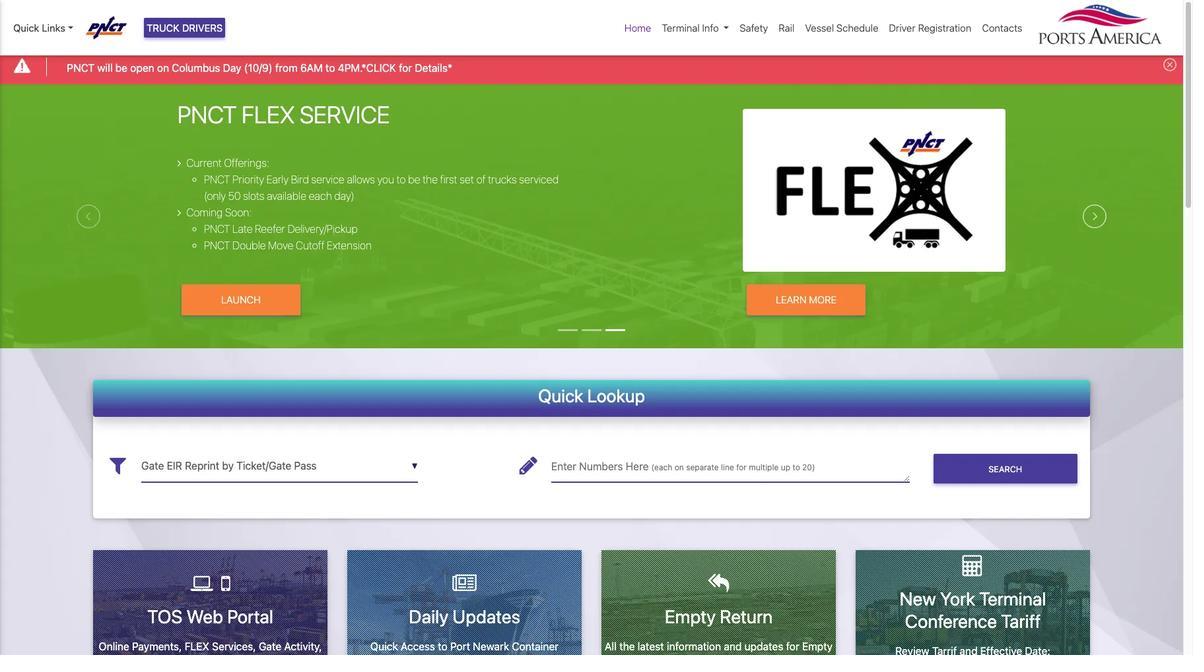 Task type: vqa. For each thing, say whether or not it's contained in the screenshot.
bound corresponding to Out
no



Task type: locate. For each thing, give the bounding box(es) containing it.
quick access to port newark container
[[371, 641, 559, 656]]

quick inside "quick access to port newark container"
[[371, 641, 398, 653]]

angle right image for current
[[178, 158, 181, 168]]

to right 6am
[[326, 62, 335, 74]]

empty up "information"
[[665, 606, 716, 628]]

angle right image
[[178, 158, 181, 168], [178, 207, 181, 218]]

on inside alert
[[157, 62, 169, 74]]

be right you
[[408, 174, 420, 186]]

cutoff
[[296, 240, 325, 252]]

(only
[[204, 190, 226, 202]]

return
[[720, 606, 773, 628]]

1 horizontal spatial terminal
[[980, 589, 1047, 611]]

angle right image for coming
[[178, 207, 181, 218]]

conference
[[905, 611, 997, 633]]

safety link
[[735, 15, 774, 41]]

registration
[[918, 22, 972, 34]]

multiple
[[749, 463, 779, 473]]

be
[[115, 62, 128, 74], [408, 174, 420, 186]]

soon:
[[225, 207, 252, 219]]

1 horizontal spatial the
[[620, 641, 635, 653]]

daily
[[409, 606, 449, 628]]

(each
[[652, 463, 673, 473]]

new
[[900, 589, 936, 611]]

empty return
[[665, 606, 773, 628]]

1 vertical spatial on
[[675, 463, 684, 473]]

for right updates
[[786, 641, 800, 653]]

day
[[223, 62, 241, 74]]

2 vertical spatial quick
[[371, 641, 398, 653]]

newark
[[473, 641, 509, 653]]

launch
[[221, 294, 261, 306]]

trucks
[[488, 174, 517, 186]]

up
[[781, 463, 791, 473]]

1 vertical spatial the
[[620, 641, 635, 653]]

flex down pnct will be open on columbus day (10/9) from 6am to 4pm.*click for details* link
[[242, 100, 295, 129]]

schedule
[[837, 22, 879, 34]]

0 vertical spatial on
[[157, 62, 169, 74]]

terminal up tariff
[[980, 589, 1047, 611]]

pnct
[[67, 62, 95, 74], [178, 100, 237, 129], [204, 174, 230, 186], [204, 223, 230, 235], [204, 240, 230, 252]]

lookup
[[588, 385, 645, 407]]

all
[[605, 641, 617, 653]]

set
[[460, 174, 474, 186]]

home link
[[620, 15, 657, 41]]

1 vertical spatial for
[[737, 463, 747, 473]]

to inside "quick access to port newark container"
[[438, 641, 448, 653]]

1 vertical spatial empty
[[802, 641, 833, 653]]

0 horizontal spatial on
[[157, 62, 169, 74]]

for inside alert
[[399, 62, 412, 74]]

1 vertical spatial angle right image
[[178, 207, 181, 218]]

launch button
[[182, 285, 300, 315]]

quick left access
[[371, 641, 398, 653]]

pnct up (only
[[204, 174, 230, 186]]

the left first
[[423, 174, 438, 186]]

1 horizontal spatial for
[[737, 463, 747, 473]]

angle right image left current
[[178, 158, 181, 168]]

for inside the "all the latest information and updates for empty"
[[786, 641, 800, 653]]

1 horizontal spatial be
[[408, 174, 420, 186]]

2 angle right image from the top
[[178, 207, 181, 218]]

learn
[[776, 294, 807, 306]]

on
[[157, 62, 169, 74], [675, 463, 684, 473]]

of
[[477, 174, 486, 186]]

0 vertical spatial empty
[[665, 606, 716, 628]]

0 vertical spatial quick
[[13, 22, 39, 34]]

0 vertical spatial be
[[115, 62, 128, 74]]

the inside current offerings: pnct priority early bird service allows you to be the first set of trucks serviced (only 50 slots available each day)
[[423, 174, 438, 186]]

terminal inside new york terminal conference tariff
[[980, 589, 1047, 611]]

0 vertical spatial angle right image
[[178, 158, 181, 168]]

to left port
[[438, 641, 448, 653]]

quick links
[[13, 22, 65, 34]]

details*
[[415, 62, 453, 74]]

vessel
[[805, 22, 834, 34]]

0 horizontal spatial terminal
[[662, 22, 700, 34]]

1 vertical spatial quick
[[538, 385, 584, 407]]

on right (each
[[675, 463, 684, 473]]

1 horizontal spatial on
[[675, 463, 684, 473]]

search button
[[934, 455, 1078, 484]]

2 horizontal spatial for
[[786, 641, 800, 653]]

quick lookup
[[538, 385, 645, 407]]

quick for quick access to port newark container
[[371, 641, 398, 653]]

to
[[326, 62, 335, 74], [397, 174, 406, 186], [793, 463, 800, 473], [438, 641, 448, 653]]

terminal left info
[[662, 22, 700, 34]]

to right you
[[397, 174, 406, 186]]

flex inside online payments, flex services, gate activity,
[[185, 641, 209, 653]]

quick
[[13, 22, 39, 34], [538, 385, 584, 407], [371, 641, 398, 653]]

service
[[300, 100, 390, 129]]

more
[[809, 294, 837, 306]]

for
[[399, 62, 412, 74], [737, 463, 747, 473], [786, 641, 800, 653]]

for right line
[[737, 463, 747, 473]]

quick for quick links
[[13, 22, 39, 34]]

0 vertical spatial flex
[[242, 100, 295, 129]]

0 vertical spatial the
[[423, 174, 438, 186]]

flexible service image
[[0, 84, 1184, 422]]

columbus
[[172, 62, 220, 74]]

1 vertical spatial flex
[[185, 641, 209, 653]]

early
[[267, 174, 289, 186]]

enter
[[551, 461, 577, 473]]

to right up
[[793, 463, 800, 473]]

separate
[[686, 463, 719, 473]]

1 angle right image from the top
[[178, 158, 181, 168]]

reefer
[[255, 223, 285, 235]]

0 vertical spatial terminal
[[662, 22, 700, 34]]

the right all
[[620, 641, 635, 653]]

pnct will be open on columbus day (10/9) from 6am to 4pm.*click for details* alert
[[0, 49, 1184, 84]]

quick left links
[[13, 22, 39, 34]]

None text field
[[141, 451, 418, 483], [551, 451, 910, 483], [141, 451, 418, 483], [551, 451, 910, 483]]

here
[[626, 461, 649, 473]]

vessel schedule link
[[800, 15, 884, 41]]

pnct left will
[[67, 62, 95, 74]]

search
[[989, 465, 1023, 475]]

vessel schedule
[[805, 22, 879, 34]]

terminal info link
[[657, 15, 735, 41]]

for left details*
[[399, 62, 412, 74]]

be right will
[[115, 62, 128, 74]]

pnct will be open on columbus day (10/9) from 6am to 4pm.*click for details*
[[67, 62, 453, 74]]

on right the open
[[157, 62, 169, 74]]

1 vertical spatial terminal
[[980, 589, 1047, 611]]

20)
[[803, 463, 815, 473]]

coming
[[187, 207, 223, 219]]

1 horizontal spatial quick
[[371, 641, 398, 653]]

angle right image left coming
[[178, 207, 181, 218]]

portal
[[227, 606, 273, 628]]

1 horizontal spatial empty
[[802, 641, 833, 653]]

0 horizontal spatial quick
[[13, 22, 39, 34]]

to inside current offerings: pnct priority early bird service allows you to be the first set of trucks serviced (only 50 slots available each day)
[[397, 174, 406, 186]]

online payments, flex services, gate activity,
[[99, 641, 322, 656]]

0 horizontal spatial for
[[399, 62, 412, 74]]

0 horizontal spatial flex
[[185, 641, 209, 653]]

2 vertical spatial for
[[786, 641, 800, 653]]

line
[[721, 463, 734, 473]]

0 horizontal spatial the
[[423, 174, 438, 186]]

terminal
[[662, 22, 700, 34], [980, 589, 1047, 611]]

1 horizontal spatial flex
[[242, 100, 295, 129]]

2 horizontal spatial quick
[[538, 385, 584, 407]]

learn more link
[[747, 285, 866, 315]]

driver registration
[[889, 22, 972, 34]]

50
[[228, 190, 241, 202]]

quick left lookup
[[538, 385, 584, 407]]

on for separate
[[675, 463, 684, 473]]

empty right updates
[[802, 641, 833, 653]]

empty
[[665, 606, 716, 628], [802, 641, 833, 653]]

all the latest information and updates for empty
[[605, 641, 833, 656]]

day)
[[334, 190, 354, 202]]

flex down web
[[185, 641, 209, 653]]

0 horizontal spatial be
[[115, 62, 128, 74]]

be inside alert
[[115, 62, 128, 74]]

0 vertical spatial for
[[399, 62, 412, 74]]

1 vertical spatial be
[[408, 174, 420, 186]]

info
[[702, 22, 719, 34]]

updates
[[453, 606, 520, 628]]

current
[[187, 157, 222, 169]]

driver registration link
[[884, 15, 977, 41]]

online
[[99, 641, 129, 653]]

and
[[724, 641, 742, 653]]

be inside current offerings: pnct priority early bird service allows you to be the first set of trucks serviced (only 50 slots available each day)
[[408, 174, 420, 186]]

on inside the enter numbers here (each on separate line for multiple up to 20)
[[675, 463, 684, 473]]

bird
[[291, 174, 309, 186]]



Task type: describe. For each thing, give the bounding box(es) containing it.
home
[[625, 22, 652, 34]]

slots
[[243, 190, 265, 202]]

numbers
[[579, 461, 623, 473]]

driver
[[889, 22, 916, 34]]

delivery/pickup
[[288, 223, 358, 235]]

extension
[[327, 240, 372, 252]]

drivers
[[182, 22, 223, 34]]

move
[[268, 240, 294, 252]]

pnct down coming
[[204, 223, 230, 235]]

learn more
[[776, 294, 837, 306]]

will
[[97, 62, 113, 74]]

rail
[[779, 22, 795, 34]]

tos web portal
[[147, 606, 273, 628]]

pnct left double
[[204, 240, 230, 252]]

tos
[[147, 606, 183, 628]]

the inside the "all the latest information and updates for empty"
[[620, 641, 635, 653]]

web
[[187, 606, 223, 628]]

truck
[[147, 22, 180, 34]]

pnct will be open on columbus day (10/9) from 6am to 4pm.*click for details* link
[[67, 60, 453, 76]]

truck drivers link
[[144, 18, 225, 38]]

current offerings: pnct priority early bird service allows you to be the first set of trucks serviced (only 50 slots available each day)
[[187, 157, 559, 202]]

service
[[311, 174, 345, 186]]

priority
[[233, 174, 264, 186]]

pnct inside current offerings: pnct priority early bird service allows you to be the first set of trucks serviced (only 50 slots available each day)
[[204, 174, 230, 186]]

activity,
[[284, 641, 322, 653]]

rail link
[[774, 15, 800, 41]]

first
[[440, 174, 458, 186]]

on for columbus
[[157, 62, 169, 74]]

gate
[[259, 641, 282, 653]]

terminal info
[[662, 22, 719, 34]]

open
[[130, 62, 154, 74]]

access
[[401, 641, 435, 653]]

available
[[267, 190, 306, 202]]

quick links link
[[13, 20, 73, 35]]

4pm.*click
[[338, 62, 396, 74]]

each
[[309, 190, 332, 202]]

services,
[[212, 641, 256, 653]]

coming soon: pnct late reefer delivery/pickup pnct double move cutoff extension
[[187, 207, 372, 252]]

latest
[[638, 641, 664, 653]]

you
[[378, 174, 394, 186]]

pnct inside pnct will be open on columbus day (10/9) from 6am to 4pm.*click for details* link
[[67, 62, 95, 74]]

york
[[940, 589, 976, 611]]

contacts
[[982, 22, 1023, 34]]

tariff
[[1001, 611, 1041, 633]]

6am
[[300, 62, 323, 74]]

for inside the enter numbers here (each on separate line for multiple up to 20)
[[737, 463, 747, 473]]

information
[[667, 641, 721, 653]]

pnct flex service
[[178, 100, 390, 129]]

daily updates
[[409, 606, 520, 628]]

close image
[[1164, 58, 1177, 72]]

double
[[233, 240, 266, 252]]

0 horizontal spatial empty
[[665, 606, 716, 628]]

enter numbers here (each on separate line for multiple up to 20)
[[551, 461, 815, 473]]

▼
[[412, 462, 418, 472]]

port
[[450, 641, 470, 653]]

pnct down columbus
[[178, 100, 237, 129]]

(10/9)
[[244, 62, 273, 74]]

truck drivers
[[147, 22, 223, 34]]

to inside alert
[[326, 62, 335, 74]]

contacts link
[[977, 15, 1028, 41]]

offerings:
[[224, 157, 269, 169]]

new york terminal conference tariff
[[900, 589, 1047, 633]]

serviced
[[519, 174, 559, 186]]

empty inside the "all the latest information and updates for empty"
[[802, 641, 833, 653]]

late
[[233, 223, 253, 235]]

links
[[42, 22, 65, 34]]

to inside the enter numbers here (each on separate line for multiple up to 20)
[[793, 463, 800, 473]]

container
[[512, 641, 559, 653]]

quick for quick lookup
[[538, 385, 584, 407]]

updates
[[745, 641, 784, 653]]



